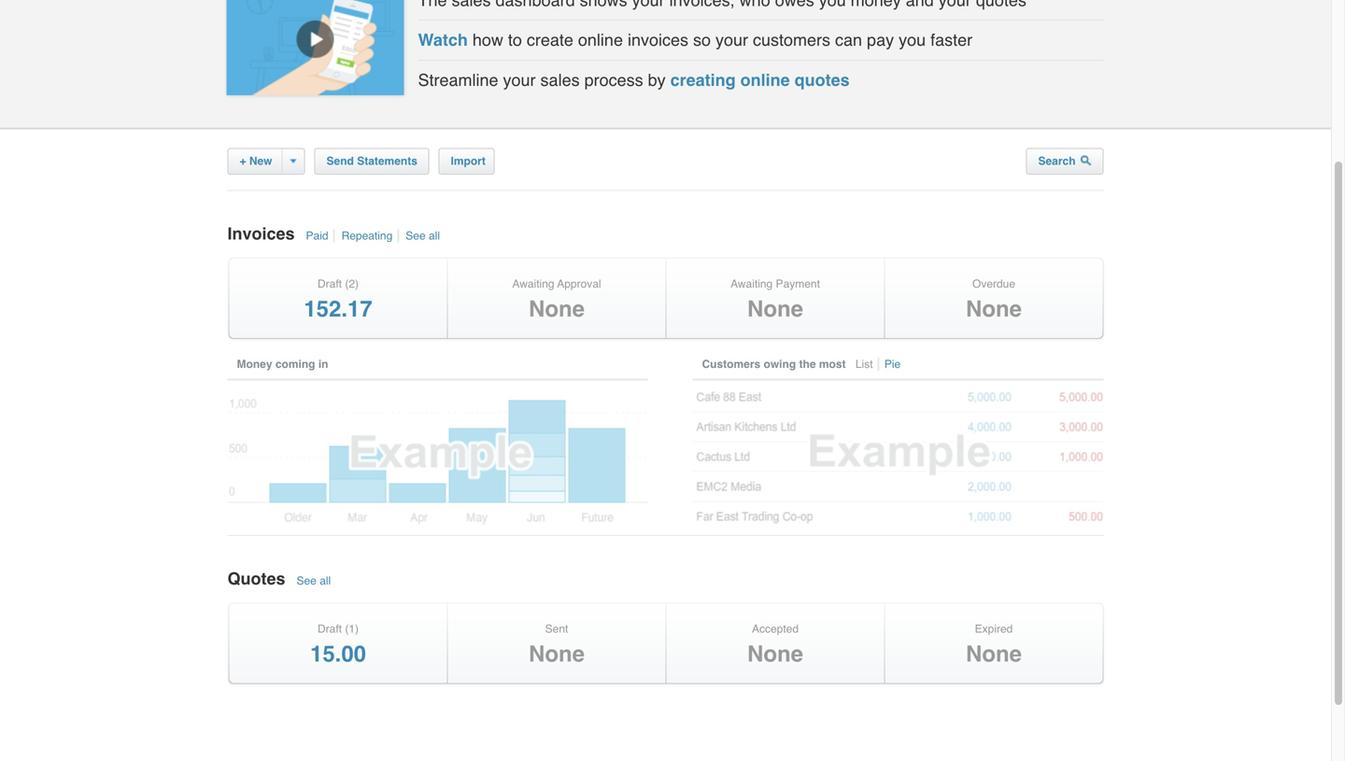 Task type: locate. For each thing, give the bounding box(es) containing it.
0 vertical spatial your
[[715, 31, 748, 50]]

see
[[406, 229, 426, 242], [297, 574, 317, 587]]

import
[[451, 154, 486, 168]]

none down sent
[[529, 641, 585, 667]]

none for expired none
[[966, 641, 1022, 667]]

search image
[[1081, 154, 1092, 166]]

paid link
[[304, 229, 335, 242]]

1 vertical spatial your
[[503, 70, 536, 89]]

none for overdue none
[[966, 296, 1022, 322]]

creating
[[670, 70, 736, 89]]

1 horizontal spatial all
[[429, 229, 440, 242]]

1 draft from the top
[[318, 277, 342, 290]]

search link
[[1026, 148, 1104, 174]]

awaiting
[[512, 277, 554, 290], [730, 277, 773, 290]]

draft inside draft                               (1) 15.00
[[318, 623, 342, 636]]

see all link
[[404, 229, 445, 242], [295, 574, 336, 587]]

0 horizontal spatial all
[[320, 574, 331, 587]]

owing
[[764, 358, 796, 371]]

0 horizontal spatial online
[[578, 31, 623, 50]]

money
[[237, 358, 272, 371]]

none down the approval at left top
[[529, 296, 585, 322]]

customers
[[753, 31, 830, 50]]

process
[[584, 70, 643, 89]]

overdue
[[972, 277, 1015, 290]]

money coming in
[[237, 358, 328, 371]]

15.00
[[310, 641, 366, 667]]

watch link
[[418, 31, 468, 50]]

0 horizontal spatial awaiting
[[512, 277, 554, 290]]

none for sent none
[[529, 641, 585, 667]]

sent
[[545, 623, 568, 636]]

1 horizontal spatial see all link
[[404, 229, 445, 242]]

create
[[527, 31, 573, 50]]

online up process
[[578, 31, 623, 50]]

streamline
[[418, 70, 498, 89]]

how
[[472, 31, 503, 50]]

creating online quotes link
[[670, 70, 850, 89]]

your
[[715, 31, 748, 50], [503, 70, 536, 89]]

none down accepted
[[747, 641, 803, 667]]

0 horizontal spatial your
[[503, 70, 536, 89]]

1 vertical spatial all
[[320, 574, 331, 587]]

quotes see all
[[227, 569, 331, 588]]

expired
[[975, 623, 1013, 636]]

to
[[508, 31, 522, 50]]

expired none
[[966, 623, 1022, 667]]

draft left (2)
[[318, 277, 342, 290]]

pie
[[884, 358, 901, 371]]

2 draft from the top
[[318, 623, 342, 636]]

your down to on the top of page
[[503, 70, 536, 89]]

most
[[819, 358, 846, 371]]

see right repeating link
[[406, 229, 426, 242]]

none down expired
[[966, 641, 1022, 667]]

awaiting left payment
[[730, 277, 773, 290]]

all right repeating link
[[429, 229, 440, 242]]

customers
[[702, 358, 760, 371]]

2 awaiting from the left
[[730, 277, 773, 290]]

awaiting inside the awaiting payment none
[[730, 277, 773, 290]]

paid
[[306, 229, 328, 242]]

send statements link
[[314, 148, 429, 174]]

draft left (1)
[[318, 623, 342, 636]]

send
[[326, 154, 354, 168]]

1 vertical spatial online
[[740, 70, 790, 89]]

all up draft                               (1) 15.00
[[320, 574, 331, 587]]

online
[[578, 31, 623, 50], [740, 70, 790, 89]]

see all link right 'quotes'
[[295, 574, 336, 587]]

watch how to create online invoices so your customers can pay you faster
[[418, 31, 972, 50]]

1 vertical spatial see all link
[[295, 574, 336, 587]]

152.17
[[304, 296, 372, 322]]

none for accepted none
[[747, 641, 803, 667]]

(1)
[[345, 623, 359, 636]]

you
[[899, 31, 926, 50]]

your right so at right top
[[715, 31, 748, 50]]

1 horizontal spatial your
[[715, 31, 748, 50]]

0 vertical spatial draft
[[318, 277, 342, 290]]

accepted
[[752, 623, 799, 636]]

1 horizontal spatial see
[[406, 229, 426, 242]]

all
[[429, 229, 440, 242], [320, 574, 331, 587]]

0 horizontal spatial see
[[297, 574, 317, 587]]

1 vertical spatial see
[[297, 574, 317, 587]]

none down "overdue"
[[966, 296, 1022, 322]]

see right 'quotes'
[[297, 574, 317, 587]]

1 awaiting from the left
[[512, 277, 554, 290]]

list link
[[854, 358, 879, 371]]

pie link
[[883, 358, 905, 371]]

see all link right repeating link
[[404, 229, 445, 242]]

draft
[[318, 277, 342, 290], [318, 623, 342, 636]]

online down customers
[[740, 70, 790, 89]]

can
[[835, 31, 862, 50]]

awaiting inside awaiting approval none
[[512, 277, 554, 290]]

draft inside draft                               (2) 152.17
[[318, 277, 342, 290]]

payment
[[776, 277, 820, 290]]

none down payment
[[747, 296, 803, 322]]

awaiting left the approval at left top
[[512, 277, 554, 290]]

none
[[529, 296, 585, 322], [747, 296, 803, 322], [966, 296, 1022, 322], [529, 641, 585, 667], [747, 641, 803, 667], [966, 641, 1022, 667]]

0 vertical spatial all
[[429, 229, 440, 242]]

1 horizontal spatial awaiting
[[730, 277, 773, 290]]

1 vertical spatial draft
[[318, 623, 342, 636]]



Task type: vqa. For each thing, say whether or not it's contained in the screenshot.
online to the bottom
yes



Task type: describe. For each thing, give the bounding box(es) containing it.
approval
[[557, 277, 601, 290]]

coming
[[275, 358, 315, 371]]

+ new
[[240, 154, 272, 168]]

0 vertical spatial see
[[406, 229, 426, 242]]

invoices
[[628, 31, 688, 50]]

0 vertical spatial online
[[578, 31, 623, 50]]

the
[[799, 358, 816, 371]]

quotes
[[795, 70, 850, 89]]

sales
[[540, 70, 580, 89]]

quotes
[[227, 569, 285, 588]]

sent none
[[529, 623, 585, 667]]

statements
[[357, 154, 417, 168]]

faster
[[930, 31, 972, 50]]

+
[[240, 154, 246, 168]]

awaiting approval none
[[512, 277, 601, 322]]

see inside quotes see all
[[297, 574, 317, 587]]

pay
[[867, 31, 894, 50]]

(2)
[[345, 277, 359, 290]]

so
[[693, 31, 711, 50]]

by
[[648, 70, 666, 89]]

overdue none
[[966, 277, 1022, 322]]

0 vertical spatial see all link
[[404, 229, 445, 242]]

list
[[855, 358, 873, 371]]

awaiting payment none
[[730, 277, 820, 322]]

+ new link
[[227, 148, 305, 174]]

see all
[[406, 229, 440, 242]]

0 horizontal spatial see all link
[[295, 574, 336, 587]]

none inside the awaiting payment none
[[747, 296, 803, 322]]

import link
[[439, 148, 495, 174]]

customers owing the most
[[702, 358, 849, 371]]

draft for 152.17
[[318, 277, 342, 290]]

draft                               (2) 152.17
[[304, 277, 372, 322]]

awaiting for awaiting approval none
[[512, 277, 554, 290]]

watch
[[418, 31, 468, 50]]

all inside quotes see all
[[320, 574, 331, 587]]

none inside awaiting approval none
[[529, 296, 585, 322]]

send statements
[[326, 154, 417, 168]]

streamline your sales process by creating online quotes
[[418, 70, 850, 89]]

draft for 15.00
[[318, 623, 342, 636]]

repeating
[[341, 229, 393, 242]]

accepted none
[[747, 623, 803, 667]]

invoices
[[227, 224, 299, 243]]

in
[[318, 358, 328, 371]]

awaiting for awaiting payment none
[[730, 277, 773, 290]]

new
[[249, 154, 272, 168]]

draft                               (1) 15.00
[[310, 623, 366, 667]]

repeating link
[[340, 229, 399, 242]]

search
[[1038, 154, 1079, 168]]

1 horizontal spatial online
[[740, 70, 790, 89]]



